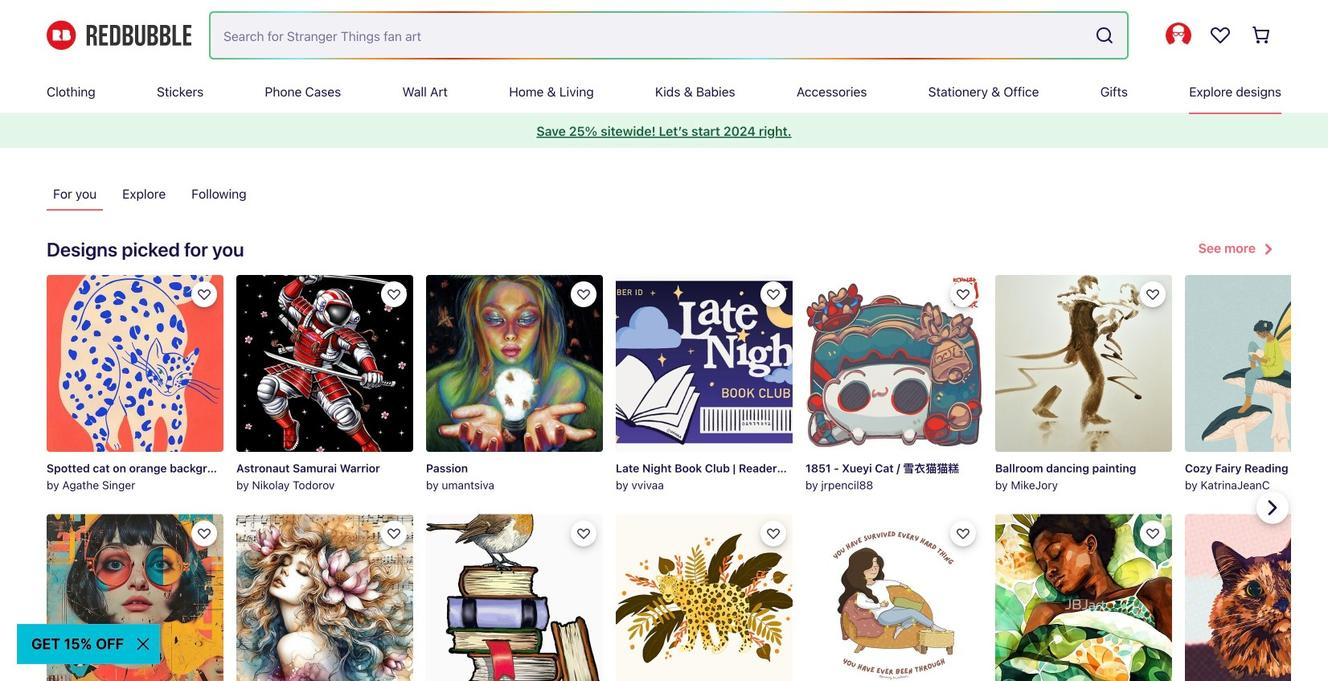 Task type: describe. For each thing, give the bounding box(es) containing it.
3 menu item from the left
[[265, 71, 341, 113]]

7 menu item from the left
[[797, 71, 867, 113]]



Task type: vqa. For each thing, say whether or not it's contained in the screenshot.
Shop all products for Six million
no



Task type: locate. For each thing, give the bounding box(es) containing it.
None field
[[211, 13, 1128, 58]]

Search term search field
[[211, 13, 1089, 58]]

menu item
[[47, 71, 95, 113], [157, 71, 204, 113], [265, 71, 341, 113], [403, 71, 448, 113], [509, 71, 594, 113], [656, 71, 736, 113], [797, 71, 867, 113], [929, 71, 1040, 113], [1101, 71, 1128, 113], [1190, 71, 1282, 113]]

1 menu item from the left
[[47, 71, 95, 113]]

6 menu item from the left
[[656, 71, 736, 113]]

5 menu item from the left
[[509, 71, 594, 113]]

4 menu item from the left
[[403, 71, 448, 113]]

8 menu item from the left
[[929, 71, 1040, 113]]

9 menu item from the left
[[1101, 71, 1128, 113]]

2 menu item from the left
[[157, 71, 204, 113]]

menu bar
[[47, 71, 1282, 113]]

10 menu item from the left
[[1190, 71, 1282, 113]]



